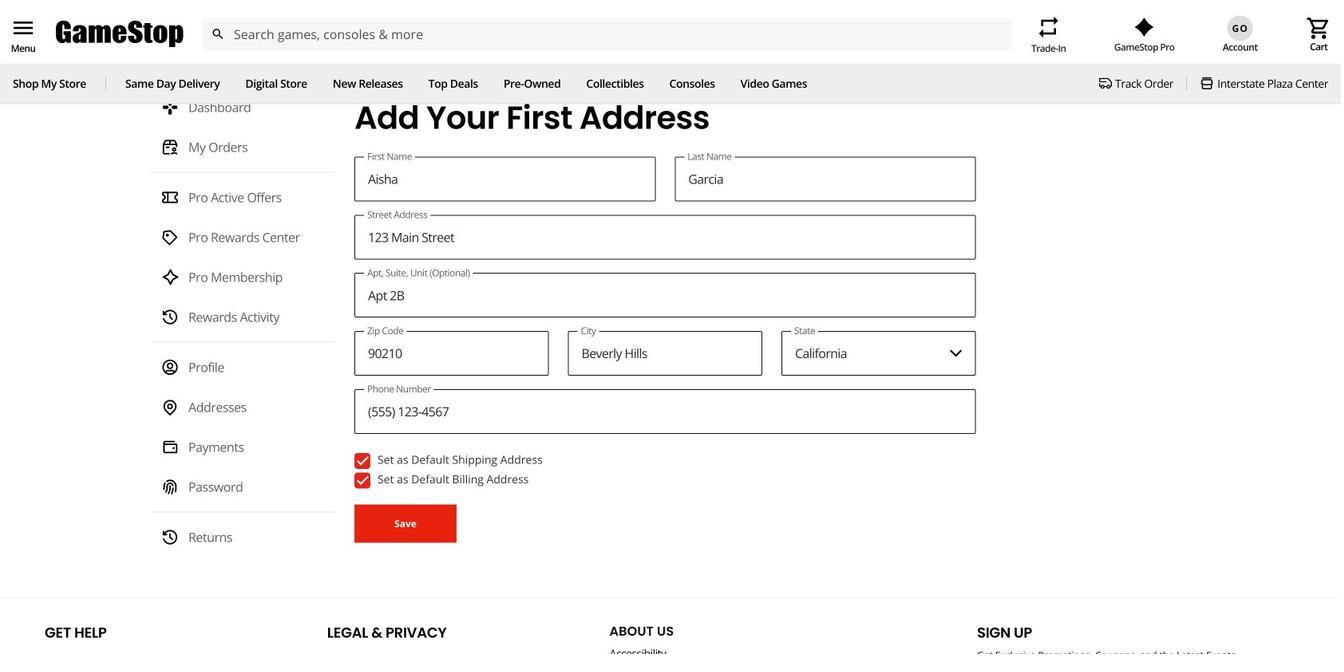 Task type: locate. For each thing, give the bounding box(es) containing it.
None text field
[[354, 157, 656, 202], [675, 157, 976, 202], [354, 273, 976, 318], [354, 389, 976, 434], [354, 157, 656, 202], [675, 157, 976, 202], [354, 273, 976, 318], [354, 389, 976, 434]]

None search field
[[202, 18, 1012, 50]]

addresses icon image
[[161, 399, 179, 416]]

my orders icon image
[[161, 139, 179, 156]]

gamestop image
[[56, 19, 184, 50]]

Search games, consoles & more search field
[[234, 18, 983, 50]]

None text field
[[354, 215, 976, 260], [568, 331, 762, 376], [354, 215, 976, 260], [568, 331, 762, 376]]

dashboard icon image
[[161, 99, 179, 116]]

None telephone field
[[354, 331, 549, 376]]



Task type: describe. For each thing, give the bounding box(es) containing it.
pro rewards center icon image
[[161, 229, 179, 246]]

password icon image
[[161, 479, 179, 496]]

returns icon image
[[161, 529, 179, 547]]

profile icon image
[[161, 359, 179, 377]]

pro active offers icon image
[[161, 189, 179, 207]]

payments icon image
[[161, 439, 179, 456]]

rewards activity icon image
[[161, 309, 179, 326]]

gamestop pro icon image
[[1134, 18, 1154, 37]]

pro membership icon image
[[161, 269, 179, 286]]



Task type: vqa. For each thing, say whether or not it's contained in the screenshot.
Find items from this store field
no



